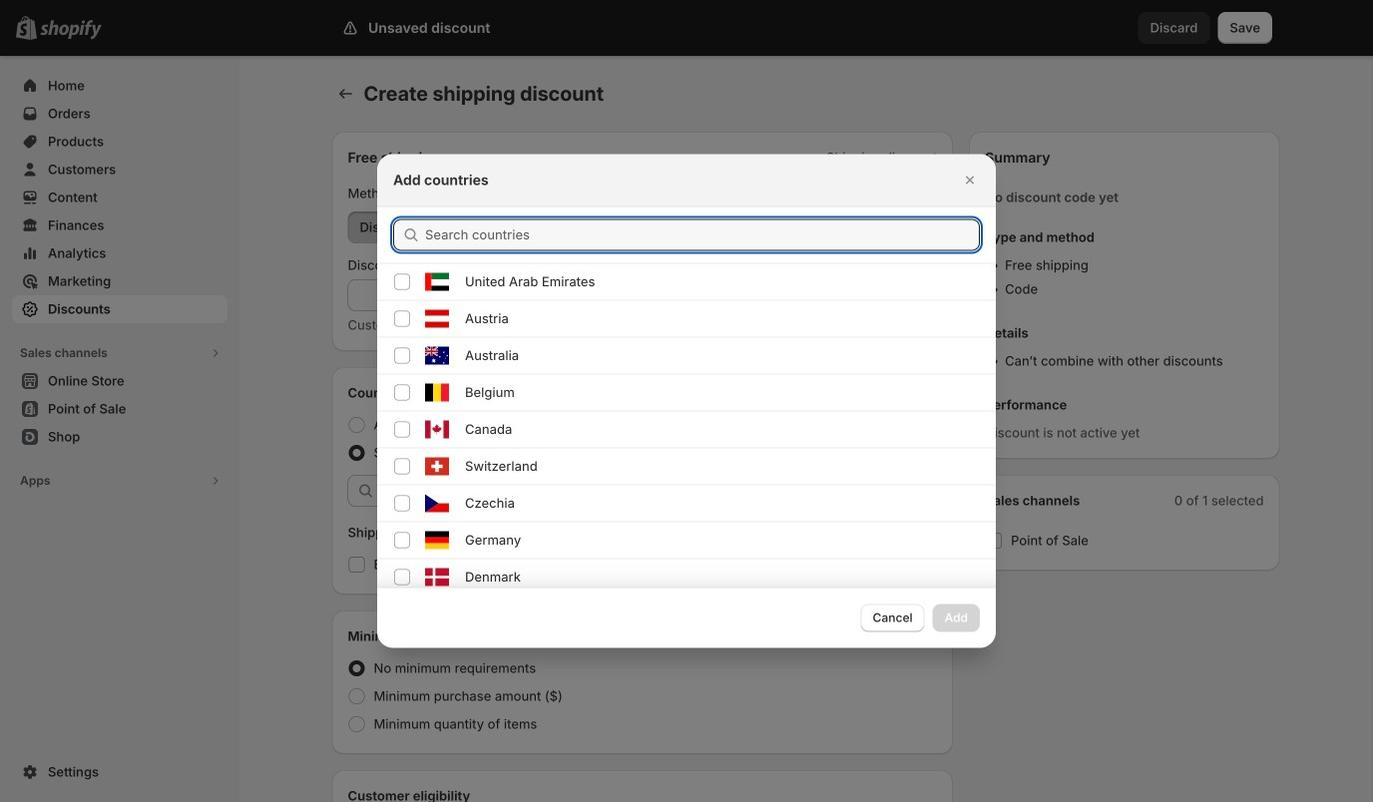 Task type: vqa. For each thing, say whether or not it's contained in the screenshot.
Shopify image
yes



Task type: describe. For each thing, give the bounding box(es) containing it.
shopify image
[[40, 20, 102, 40]]



Task type: locate. For each thing, give the bounding box(es) containing it.
Search countries text field
[[425, 219, 980, 251]]

dialog
[[0, 154, 1373, 802]]



